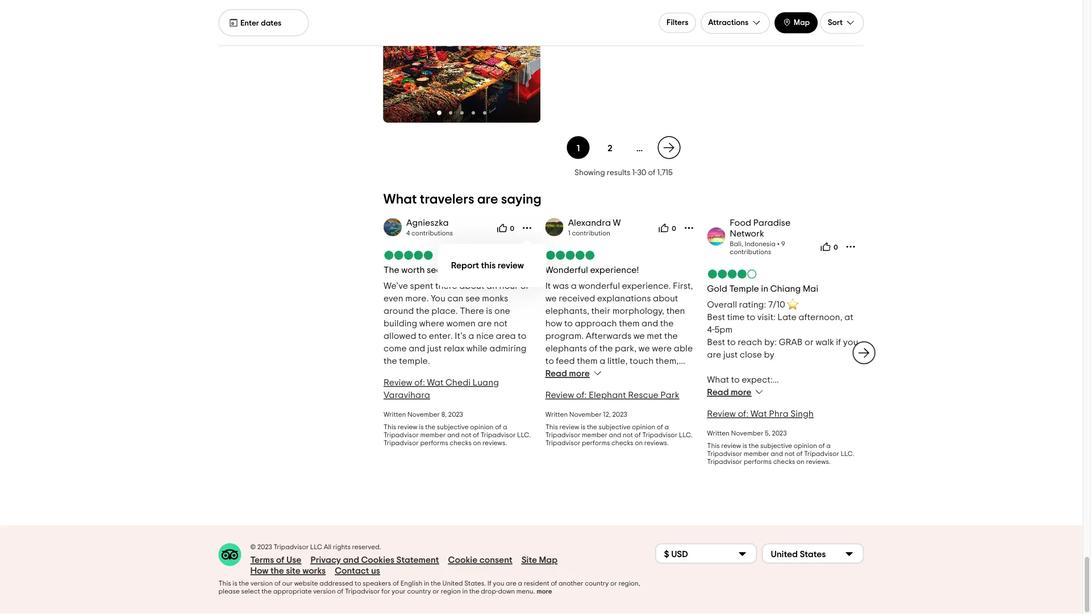 Task type: vqa. For each thing, say whether or not it's contained in the screenshot.
AI inside the button
no



Task type: locate. For each thing, give the bounding box(es) containing it.
were
[[652, 344, 672, 353], [545, 444, 565, 453], [670, 482, 690, 491]]

what up agnieszka icon
[[384, 193, 417, 207]]

a down them.
[[669, 457, 675, 466]]

relax
[[444, 344, 464, 353]]

next image
[[858, 346, 871, 360]]

can down there on the left top of the page
[[447, 294, 463, 303]]

contributions down agnieszka link
[[411, 230, 453, 236]]

1 horizontal spatial come
[[763, 475, 786, 484]]

time inside it was a wonderful experience. first, we received explanations about elephants, their morphology, then how to approach them and the program. afterwards we met the elephants of the park, we were able to feed them a little, touch them, take photos, get to know them, have time with them (no riding). then we walked with the elephants and their keepers for about 700 metres to join them in the water where they could enjoy a swim with us visitors, who were able to brush and bath them. a more than charming moment. a photographer also accompanied us so no lack of memory. clothes were made available to us as well as boots in order to participate in the activities. the elephants are perfectly treated by their keepers with respect. they can move freely, without pressure, blows or anything else cruel. i can only recommend this excursion: the atmosphere was warm, the guides very friendly, the explanation
[[545, 381, 563, 391]]

it's
[[759, 463, 771, 472]]

0 horizontal spatial gold
[[757, 400, 776, 409]]

2 horizontal spatial on
[[797, 458, 805, 465]]

to down rating:
[[747, 313, 756, 322]]

them down "get"
[[584, 381, 605, 391]]

1 horizontal spatial llc.
[[679, 432, 693, 438]]

metres
[[639, 407, 667, 416]]

2 horizontal spatial 1
[[633, 169, 635, 177]]

in inside . if you are a resident of another country or region, please select the appropriate version of tripadvisor for your country or region in the drop-down menu.
[[463, 588, 468, 595]]

you left 'ride'
[[776, 513, 791, 522]]

opinion down singh
[[794, 442, 817, 449]]

on inside written november 12, 2023 this review is the subjective opinion of a tripadvisor member and not of tripadvisor llc. tripadvisor performs checks on reviews.
[[635, 439, 643, 446]]

can right i
[[594, 569, 610, 578]]

0 for gold temple in chiang mai
[[834, 244, 838, 251]]

was inside this was the largest section of the chiang mai night bazaar (other main sections being ploen ruedee night market and ka...
[[677, 16, 691, 24]]

and down (other
[[688, 36, 703, 44]]

contributions
[[411, 230, 453, 236], [730, 248, 771, 255]]

is for review of: elephant rescue park
[[581, 424, 586, 430]]

this inside written november 8, 2023 this review is the subjective opinion of a tripadvisor member and not of tripadvisor llc. tripadvisor performs checks on reviews.
[[384, 424, 396, 430]]

1 vertical spatial was
[[553, 281, 569, 291]]

the inside written november 12, 2023 this review is the subjective opinion of a tripadvisor member and not of tripadvisor llc. tripadvisor performs checks on reviews.
[[587, 424, 597, 430]]

performs
[[420, 439, 448, 446], [582, 439, 610, 446], [744, 458, 772, 465]]

1 horizontal spatial map
[[794, 19, 810, 27]]

or inside it was a wonderful experience. first, we received explanations about elephants, their morphology, then how to approach them and the program. afterwards we met the elephants of the park, we were able to feed them a little, touch them, take photos, get to know them, have time with them (no riding). then we walked with the elephants and their keepers for about 700 metres to join them in the water where they could enjoy a swim with us visitors, who were able to brush and bath them. a more than charming moment. a photographer also accompanied us so no lack of memory. clothes were made available to us as well as boots in order to participate in the activities. the elephants are perfectly treated by their keepers with respect. they can move freely, without pressure, blows or anything else cruel. i can only recommend this excursion: the atmosphere was warm, the guides very friendly, the explanation
[[644, 557, 653, 566]]

0 vertical spatial nice
[[476, 331, 494, 341]]

7/10
[[768, 300, 785, 309]]

architecture. down religious
[[778, 400, 832, 409]]

where inside we've spent there about an hour or even more. you can see monks around the place. there is one building where women are not allowed to enter. it's a nice area to come and just relax while admiring the temple.
[[419, 319, 444, 328]]

performs down 8, on the left bottom of the page
[[420, 439, 448, 446]]

written for review of: elephant rescue park
[[545, 411, 568, 418]]

of: for rescue
[[576, 391, 587, 400]]

time inside overall rating: 7/10 ⭐️ best time to visit: late afternoon, at 4-5pm best to reach by: grab or walk if you are just close by
[[727, 313, 745, 322]]

if
[[488, 580, 492, 587]]

to up singh
[[791, 388, 800, 397]]

are
[[477, 193, 498, 207], [478, 319, 492, 328], [707, 350, 721, 359], [649, 519, 663, 528], [506, 580, 517, 587]]

2023 inside written november 8, 2023 this review is the subjective opinion of a tripadvisor member and not of tripadvisor llc. tripadvisor performs checks on reviews.
[[448, 411, 463, 418]]

region,
[[619, 580, 641, 587]]

1 vertical spatial map
[[539, 556, 558, 565]]

what for what to expect:
[[707, 375, 729, 384]]

1 horizontal spatial written
[[545, 411, 568, 418]]

what
[[384, 193, 417, 207], [707, 375, 729, 384]]

0 horizontal spatial reviews.
[[483, 439, 507, 446]]

1 vertical spatial keepers
[[652, 532, 685, 541]]

elephants,
[[545, 306, 589, 316]]

1 vertical spatial a
[[669, 457, 675, 466]]

2 5.0 of 5 bubbles image from the left
[[545, 251, 595, 260]]

more up photographer on the bottom
[[545, 457, 567, 466]]

states up afternoon
[[800, 550, 826, 559]]

chiang down beautiful
[[707, 463, 738, 472]]

0 vertical spatial contributions
[[411, 230, 453, 236]]

received
[[559, 294, 595, 303]]

0 horizontal spatial member
[[420, 432, 446, 438]]

0 horizontal spatial also
[[606, 469, 624, 478]]

subjective inside written november 12, 2023 this review is the subjective opinion of a tripadvisor member and not of tripadvisor llc. tripadvisor performs checks on reviews.
[[599, 424, 630, 430]]

1 vertical spatial version
[[313, 588, 336, 595]]

down
[[498, 588, 515, 595]]

0 horizontal spatial november
[[407, 411, 440, 418]]

1 vertical spatial if
[[768, 513, 774, 522]]

also up the memory.
[[606, 469, 624, 478]]

a right them.
[[690, 444, 696, 453]]

you up praying,
[[726, 588, 741, 597]]

this for gold temple in chiang mai
[[707, 442, 720, 449]]

if inside the comments: beautiful temple in the heart of chiang mai. it's nice to stop by for a while. best to come by grab, because it's still in the heart of the city, and not that expensive (cheaper than if you ride the tuktuk).
[[768, 513, 774, 522]]

2 vertical spatial 1
[[568, 230, 570, 236]]

1 vertical spatial read more button
[[707, 386, 765, 398]]

activities.
[[545, 519, 585, 528]]

1,715
[[658, 169, 673, 177]]

they down the treated
[[600, 544, 621, 553]]

stop left by.
[[802, 413, 821, 422]]

visitors,
[[629, 432, 661, 441]]

1 vertical spatial 1
[[633, 169, 635, 177]]

written down the walked at bottom
[[545, 411, 568, 418]]

november inside written november 12, 2023 this review is the subjective opinion of a tripadvisor member and not of tripadvisor llc. tripadvisor performs checks on reviews.
[[569, 411, 602, 418]]

menu.
[[517, 588, 535, 595]]

. if you are a resident of another country or region, please select the appropriate version of tripadvisor for your country or region in the drop-down menu.
[[219, 580, 641, 595]]

llc. inside 'written november 5, 2023 this review is the subjective opinion of a tripadvisor member and not of tripadvisor llc. tripadvisor performs checks on reviews.'
[[841, 450, 855, 457]]

of: up varavihara
[[414, 378, 425, 387]]

or right hour
[[520, 281, 529, 291]]

0 horizontal spatial about
[[459, 281, 484, 291]]

0 vertical spatial see
[[465, 294, 480, 303]]

0 vertical spatial recommend
[[778, 550, 828, 559]]

on inside written november 8, 2023 this review is the subjective opinion of a tripadvisor member and not of tripadvisor llc. tripadvisor performs checks on reviews.
[[473, 439, 481, 446]]

on for rescue
[[635, 439, 643, 446]]

not
[[494, 319, 507, 328], [461, 432, 471, 438], [623, 432, 633, 438], [785, 450, 795, 457], [745, 500, 758, 509], [810, 575, 823, 584]]

this up bazaar at right top
[[661, 16, 676, 24]]

reviews. inside written november 12, 2023 this review is the subjective opinion of a tripadvisor member and not of tripadvisor llc. tripadvisor performs checks on reviews.
[[644, 439, 669, 446]]

the inside they have really impressive gold architecture. we recommend coming late in the afternoon for good views (because it's not hot), and you can also see some locals praying, providing a cultural experience.
[[767, 563, 781, 572]]

charming
[[590, 457, 629, 466]]

1 5.0 of 5 bubbles image from the left
[[384, 251, 434, 260]]

about up 'then'
[[653, 294, 678, 303]]

stop
[[802, 413, 821, 422], [803, 463, 822, 472]]

best down mai. on the bottom right of the page
[[733, 475, 751, 484]]

1 vertical spatial states
[[465, 580, 485, 587]]

more down feed
[[569, 369, 590, 378]]

0 vertical spatial read
[[545, 369, 567, 378]]

2 vertical spatial of:
[[738, 409, 749, 418]]

5.0 of 5 bubbles image for wonderful
[[545, 251, 595, 260]]

nice inside the comments: beautiful temple in the heart of chiang mai. it's nice to stop by for a while. best to come by grab, because it's still in the heart of the city, and not that expensive (cheaper than if you ride the tuktuk).
[[773, 463, 791, 472]]

reviews. for review of: wat phra singh
[[806, 458, 831, 465]]

can
[[447, 294, 463, 303], [623, 544, 639, 553], [594, 569, 610, 578], [743, 588, 759, 597]]

1 horizontal spatial united
[[771, 550, 798, 559]]

0 vertical spatial 1
[[577, 144, 580, 153]]

to inside cultural experience to a religious temple with gold architecture. not a big temple but worth a stop by.
[[791, 388, 800, 397]]

performs inside written november 8, 2023 this review is the subjective opinion of a tripadvisor member and not of tripadvisor llc. tripadvisor performs checks on reviews.
[[420, 439, 448, 446]]

review inside "review of: wat chedi luang varavihara"
[[384, 378, 412, 387]]

of: left 'but'
[[738, 409, 749, 418]]

1 vertical spatial architecture.
[[707, 550, 761, 559]]

1 horizontal spatial reviews.
[[644, 439, 669, 446]]

temple up there on the left top of the page
[[456, 265, 485, 274]]

also down (because
[[761, 588, 779, 597]]

to down little,
[[615, 369, 623, 378]]

written up comments:
[[707, 430, 730, 437]]

works
[[303, 567, 326, 576]]

the inside 'written november 5, 2023 this review is the subjective opinion of a tripadvisor member and not of tripadvisor llc. tripadvisor performs checks on reviews.'
[[749, 442, 759, 449]]

0 horizontal spatial a
[[669, 457, 675, 466]]

2 horizontal spatial llc.
[[841, 450, 855, 457]]

1 vertical spatial wat
[[751, 409, 767, 418]]

0 horizontal spatial keepers
[[545, 407, 579, 416]]

for inside . if you are a resident of another country or region, please select the appropriate version of tripadvisor for your country or region in the drop-down menu.
[[382, 588, 390, 595]]

overall
[[707, 300, 737, 309]]

stop inside cultural experience to a religious temple with gold architecture. not a big temple but worth a stop by.
[[802, 413, 821, 422]]

november inside written november 8, 2023 this review is the subjective opinion of a tripadvisor member and not of tripadvisor llc. tripadvisor performs checks on reviews.
[[407, 411, 440, 418]]

review up hour
[[498, 261, 524, 270]]

read for review of: wat phra singh
[[707, 388, 729, 397]]

0 button for gold temple in chiang mai
[[817, 238, 842, 256]]

for inside they have really impressive gold architecture. we recommend coming late in the afternoon for good views (because it's not hot), and you can also see some locals praying, providing a cultural experience.
[[827, 563, 838, 572]]

ride
[[793, 513, 809, 522]]

1 vertical spatial worth
[[769, 413, 793, 422]]

not
[[834, 400, 849, 409]]

photographer
[[545, 469, 604, 478]]

nice inside we've spent there about an hour or even more. you can see monks around the place. there is one building where women are not allowed to enter. it's a nice area to come and just relax while admiring the temple.
[[476, 331, 494, 341]]

0 horizontal spatial 0 button
[[493, 219, 518, 237]]

a
[[571, 281, 577, 291], [468, 331, 474, 341], [600, 356, 605, 366], [802, 388, 808, 397], [851, 400, 857, 409], [795, 413, 800, 422], [503, 424, 507, 430], [665, 424, 669, 430], [570, 432, 576, 441], [827, 442, 831, 449], [850, 463, 855, 472], [518, 580, 523, 587], [785, 600, 791, 609]]

contributions inside agnieszka 4 contributions
[[411, 230, 453, 236]]

november left 8, on the left bottom of the page
[[407, 411, 440, 418]]

checks inside written november 12, 2023 this review is the subjective opinion of a tripadvisor member and not of tripadvisor llc. tripadvisor performs checks on reviews.
[[612, 439, 633, 446]]

5.0 of 5 bubbles image down 4
[[384, 251, 434, 260]]

version inside . if you are a resident of another country or region, please select the appropriate version of tripadvisor for your country or region in the drop-down menu.
[[313, 588, 336, 595]]

grab
[[779, 338, 803, 347]]

1 left the 30
[[633, 169, 635, 177]]

2 vertical spatial chiang
[[707, 463, 738, 472]]

checks for rescue
[[612, 439, 633, 446]]

review inside 'written november 5, 2023 this review is the subjective opinion of a tripadvisor member and not of tripadvisor llc. tripadvisor performs checks on reviews.'
[[721, 442, 741, 449]]

some
[[797, 588, 819, 597]]

cruel.
[[564, 569, 588, 578]]

best up 4-
[[707, 313, 725, 322]]

1 horizontal spatial have
[[730, 538, 750, 547]]

there
[[460, 306, 484, 316]]

united states
[[771, 550, 826, 559]]

review
[[498, 261, 524, 270], [398, 424, 417, 430], [560, 424, 579, 430], [721, 442, 741, 449]]

0 horizontal spatial have
[[674, 369, 694, 378]]

gold
[[757, 400, 776, 409], [823, 538, 842, 547]]

2023
[[448, 411, 463, 418], [612, 411, 627, 418], [772, 430, 787, 437], [257, 544, 272, 551]]

0 horizontal spatial country
[[407, 588, 431, 595]]

feed
[[556, 356, 575, 366]]

time up 5pm
[[727, 313, 745, 322]]

(no
[[607, 381, 619, 391]]

gold inside they have really impressive gold architecture. we recommend coming late in the afternoon for good views (because it's not hot), and you can also see some locals praying, providing a cultural experience.
[[823, 538, 842, 547]]

1 vertical spatial country
[[407, 588, 431, 595]]

1 vertical spatial able
[[567, 444, 586, 453]]

0 for wonderful experience!
[[672, 225, 676, 232]]

0 horizontal spatial on
[[473, 439, 481, 446]]

their up join
[[673, 394, 692, 403]]

1 horizontal spatial of:
[[576, 391, 587, 400]]

close options menu image
[[521, 222, 533, 234]]

1 horizontal spatial able
[[674, 344, 693, 353]]

contributions down bali, indonesia
[[730, 248, 771, 255]]

0 horizontal spatial review
[[384, 378, 412, 387]]

privacy and cookies statement link
[[311, 555, 439, 566]]

member for chedi
[[420, 432, 446, 438]]

1 inside alexandra w 1 contribution
[[568, 230, 570, 236]]

night up ruedee
[[829, 16, 849, 24]]

opinion for park
[[632, 424, 655, 430]]

review inside written november 12, 2023 this review is the subjective opinion of a tripadvisor member and not of tripadvisor llc. tripadvisor performs checks on reviews.
[[560, 424, 579, 430]]

llc. for review of: elephant rescue park
[[679, 432, 693, 438]]

0 left open options menu image
[[672, 225, 676, 232]]

1 horizontal spatial read
[[707, 388, 729, 397]]

0 button
[[493, 219, 518, 237], [655, 219, 680, 237], [817, 238, 842, 256]]

llc.
[[517, 432, 531, 438], [679, 432, 693, 438], [841, 450, 855, 457]]

0 horizontal spatial it's
[[746, 488, 757, 497]]

0 vertical spatial worth
[[401, 265, 425, 274]]

and inside we've spent there about an hour or even more. you can see monks around the place. there is one building where women are not allowed to enter. it's a nice area to come and just relax while admiring the temple.
[[409, 344, 425, 353]]

cookie
[[448, 556, 478, 565]]

this for the worth seeing temple
[[384, 424, 396, 430]]

them
[[619, 319, 640, 328], [577, 356, 598, 366], [584, 381, 605, 391], [545, 419, 566, 428]]

touch
[[630, 356, 654, 366]]

than
[[569, 457, 588, 466], [747, 513, 766, 522]]

keepers down the walked at bottom
[[545, 407, 579, 416]]

llc. down "could"
[[679, 432, 693, 438]]

or left region
[[433, 588, 440, 595]]

their up approach
[[591, 306, 610, 316]]

open options menu image
[[845, 241, 857, 252]]

1 vertical spatial experience.
[[707, 613, 756, 614]]

architecture. up coming
[[707, 550, 761, 559]]

us down the memory.
[[623, 494, 632, 503]]

program.
[[545, 331, 584, 341]]

comments:
[[707, 438, 754, 447]]

review down cultural
[[707, 409, 736, 418]]

them,
[[656, 356, 679, 366], [649, 369, 672, 378]]

1 vertical spatial what
[[707, 375, 729, 384]]

0 horizontal spatial was
[[553, 281, 569, 291]]

1 vertical spatial read more
[[707, 388, 752, 397]]

chiang for of
[[785, 16, 812, 24]]

review of: wat phra singh
[[707, 409, 814, 418]]

speakers
[[363, 580, 391, 587]]

or left walk in the bottom right of the page
[[805, 338, 814, 347]]

with inside cultural experience to a religious temple with gold architecture. not a big temple but worth a stop by.
[[738, 400, 755, 409]]

and up temple. at the bottom left
[[409, 344, 425, 353]]

gold temple in chiang mai
[[707, 284, 818, 293]]

subjective
[[437, 424, 469, 430], [599, 424, 630, 430], [761, 442, 792, 449]]

wat inside "review of: wat chedi luang varavihara"
[[427, 378, 443, 387]]

written for review of: wat chedi luang varavihara
[[384, 411, 406, 418]]

0 vertical spatial best
[[707, 313, 725, 322]]

subjective for chedi
[[437, 424, 469, 430]]

1 vertical spatial about
[[653, 294, 678, 303]]

this inside 'written november 5, 2023 this review is the subjective opinion of a tripadvisor member and not of tripadvisor llc. tripadvisor performs checks on reviews.'
[[707, 442, 720, 449]]

night right ruedee
[[839, 26, 858, 34]]

worth right 'but'
[[769, 413, 793, 422]]

ruedee
[[809, 26, 837, 34]]

0 vertical spatial about
[[459, 281, 484, 291]]

performs inside 'written november 5, 2023 this review is the subjective opinion of a tripadvisor member and not of tripadvisor llc. tripadvisor performs checks on reviews.'
[[744, 458, 772, 465]]

grab,
[[801, 475, 827, 484]]

afternoon,
[[799, 313, 843, 322]]

2023 right 8, on the left bottom of the page
[[448, 411, 463, 418]]

come down allowed
[[384, 344, 407, 353]]

worth up the spent at left
[[401, 265, 425, 274]]

sort
[[828, 19, 843, 27]]

gold down tuktuk).
[[823, 538, 842, 547]]

member for phra
[[744, 450, 769, 457]]

1 horizontal spatial than
[[747, 513, 766, 522]]

phra
[[769, 409, 789, 418]]

1 vertical spatial chiang
[[770, 284, 801, 293]]

a inside they have really impressive gold architecture. we recommend coming late in the afternoon for good views (because it's not hot), and you can also see some locals praying, providing a cultural experience.
[[785, 600, 791, 609]]

version down how
[[251, 580, 273, 587]]

1 horizontal spatial where
[[619, 419, 644, 428]]

0 horizontal spatial architecture.
[[707, 550, 761, 559]]

opinion inside written november 12, 2023 this review is the subjective opinion of a tripadvisor member and not of tripadvisor llc. tripadvisor performs checks on reviews.
[[632, 424, 655, 430]]

review up beautiful
[[721, 442, 741, 449]]

0
[[510, 225, 514, 232], [672, 225, 676, 232], [834, 244, 838, 251]]

for down speakers
[[382, 588, 390, 595]]

-
[[635, 169, 638, 177]]

opinion up visitors,
[[632, 424, 655, 430]]

member down water
[[582, 432, 608, 438]]

member inside written november 8, 2023 this review is the subjective opinion of a tripadvisor member and not of tripadvisor llc. tripadvisor performs checks on reviews.
[[420, 432, 446, 438]]

time down take
[[545, 381, 563, 391]]

1 horizontal spatial states
[[800, 550, 826, 559]]

gold
[[707, 284, 727, 293]]

llc
[[310, 544, 322, 551]]

moment.
[[631, 457, 667, 466]]

able down swim
[[567, 444, 586, 453]]

agnieszka image
[[384, 218, 402, 236]]

2 horizontal spatial subjective
[[761, 442, 792, 449]]

performs inside written november 12, 2023 this review is the subjective opinion of a tripadvisor member and not of tripadvisor llc. tripadvisor performs checks on reviews.
[[582, 439, 610, 446]]

1 horizontal spatial about
[[594, 407, 619, 416]]

it's
[[455, 331, 466, 341]]

november for chedi
[[407, 411, 440, 418]]

there
[[435, 281, 457, 291]]

written inside 'written november 5, 2023 this review is the subjective opinion of a tripadvisor member and not of tripadvisor llc. tripadvisor performs checks on reviews.'
[[707, 430, 730, 437]]

0 vertical spatial of:
[[414, 378, 425, 387]]

experience. up explanations
[[622, 281, 671, 291]]

chiang for heart
[[707, 463, 738, 472]]

0 horizontal spatial llc.
[[517, 432, 531, 438]]

not inside they have really impressive gold architecture. we recommend coming late in the afternoon for good views (because it's not hot), and you can also see some locals praying, providing a cultural experience.
[[810, 575, 823, 584]]

is left one at left
[[486, 306, 492, 316]]

so
[[545, 482, 555, 491]]

the inside site map how the site works
[[271, 567, 284, 576]]

subjective for phra
[[761, 442, 792, 449]]

opinion inside written november 8, 2023 this review is the subjective opinion of a tripadvisor member and not of tripadvisor llc. tripadvisor performs checks on reviews.
[[470, 424, 494, 430]]

1 vertical spatial see
[[781, 588, 795, 597]]

review of: wat phra singh link
[[707, 409, 814, 418]]

read down feed
[[545, 369, 567, 378]]

opinion inside 'written november 5, 2023 this review is the subjective opinion of a tripadvisor member and not of tripadvisor llc. tripadvisor performs checks on reviews.'
[[794, 442, 817, 449]]

review inside written november 8, 2023 this review is the subjective opinion of a tripadvisor member and not of tripadvisor llc. tripadvisor performs checks on reviews.
[[398, 424, 417, 430]]

subjective down 12,
[[599, 424, 630, 430]]

2 horizontal spatial opinion
[[794, 442, 817, 449]]

0 vertical spatial time
[[727, 313, 745, 322]]

and inside written november 8, 2023 this review is the subjective opinion of a tripadvisor member and not of tripadvisor llc. tripadvisor performs checks on reviews.
[[447, 432, 460, 438]]

tripadvisor
[[384, 432, 419, 438], [481, 432, 516, 438], [545, 432, 581, 438], [642, 432, 678, 438], [384, 439, 419, 446], [545, 439, 581, 446], [707, 450, 742, 457], [804, 450, 839, 457], [707, 458, 742, 465], [274, 544, 309, 551], [345, 588, 380, 595]]

first,
[[673, 281, 693, 291]]

this up an
[[481, 261, 496, 270]]

if down that
[[768, 513, 774, 522]]

2023 for chedi
[[448, 411, 463, 418]]

2 horizontal spatial 0
[[834, 244, 838, 251]]

food paradise network image
[[707, 227, 725, 246]]

1 vertical spatial gold
[[823, 538, 842, 547]]

checks inside 'written november 5, 2023 this review is the subjective opinion of a tripadvisor member and not of tripadvisor llc. tripadvisor performs checks on reviews.'
[[773, 458, 795, 465]]

1 horizontal spatial what
[[707, 375, 729, 384]]

5.0 of 5 bubbles image up wonderful
[[545, 251, 595, 260]]

to up cultural
[[731, 375, 740, 384]]

map up else
[[539, 556, 558, 565]]

memory.
[[600, 482, 634, 491]]

of: inside "review of: wat chedi luang varavihara"
[[414, 378, 425, 387]]

nice
[[476, 331, 494, 341], [773, 463, 791, 472]]

llc. down not
[[841, 450, 855, 457]]

read more for wat
[[707, 388, 752, 397]]

review for review of: wat chedi luang varavihara
[[384, 378, 412, 387]]

performs for phra
[[744, 458, 772, 465]]

read more button down what to expect:
[[707, 386, 765, 398]]

mai up ruedee
[[814, 16, 827, 24]]

0 vertical spatial a
[[690, 444, 696, 453]]

0 button for the worth seeing temple
[[493, 219, 518, 237]]

united states button
[[762, 544, 865, 564]]

0 horizontal spatial come
[[384, 344, 407, 353]]

terms
[[250, 556, 274, 565]]

it's
[[746, 488, 757, 497], [796, 575, 808, 584]]

this inside written november 12, 2023 this review is the subjective opinion of a tripadvisor member and not of tripadvisor llc. tripadvisor performs checks on reviews.
[[545, 424, 558, 430]]

performs down water
[[582, 439, 610, 446]]

subjective down the "5,"
[[761, 442, 792, 449]]

this
[[481, 261, 496, 270], [683, 569, 697, 578]]

alexandra
[[568, 218, 611, 227]]

you inside the comments: beautiful temple in the heart of chiang mai. it's nice to stop by for a while. best to come by grab, because it's still in the heart of the city, and not that expensive (cheaper than if you ride the tuktuk).
[[776, 513, 791, 522]]

of: down photos,
[[576, 391, 587, 400]]

performs for rescue
[[582, 439, 610, 446]]

recommend inside it was a wonderful experience. first, we received explanations about elephants, their morphology, then how to approach them and the program. afterwards we met the elephants of the park, we were able to feed them a little, touch them, take photos, get to know them, have time with them (no riding). then we walked with the elephants and their keepers for about 700 metres to join them in the water where they could enjoy a swim with us visitors, who were able to brush and bath them. a more than charming moment. a photographer also accompanied us so no lack of memory. clothes were made available to us as well as boots in order to participate in the activities. the elephants are perfectly treated by their keepers with respect. they can move freely, without pressure, blows or anything else cruel. i can only recommend this excursion: the atmosphere was warm, the guides very friendly, the explanation
[[631, 569, 681, 578]]

member down 8, on the left bottom of the page
[[420, 432, 446, 438]]

the up we've
[[384, 265, 399, 274]]

experience. inside they have really impressive gold architecture. we recommend coming late in the afternoon for good views (because it's not hot), and you can also see some locals praying, providing a cultural experience.
[[707, 613, 756, 614]]

is for review of: wat chedi luang varavihara
[[419, 424, 424, 430]]

llc. inside written november 12, 2023 this review is the subjective opinion of a tripadvisor member and not of tripadvisor llc. tripadvisor performs checks on reviews.
[[679, 432, 693, 438]]

see inside we've spent there about an hour or even more. you can see monks around the place. there is one building where women are not allowed to enter. it's a nice area to come and just relax while admiring the temple.
[[465, 294, 480, 303]]

have left really
[[730, 538, 750, 547]]

2 horizontal spatial review
[[707, 409, 736, 418]]

subjective for rescue
[[599, 424, 630, 430]]

0 vertical spatial stop
[[802, 413, 821, 422]]

what up cultural
[[707, 375, 729, 384]]

recommend inside they have really impressive gold architecture. we recommend coming late in the afternoon for good views (because it's not hot), and you can also see some locals praying, providing a cultural experience.
[[778, 550, 828, 559]]

1 vertical spatial where
[[619, 419, 644, 428]]

review of: wat chedi luang varavihara
[[384, 378, 499, 400]]

reviews. inside 'written november 5, 2023 this review is the subjective opinion of a tripadvisor member and not of tripadvisor llc. tripadvisor performs checks on reviews.'
[[806, 458, 831, 465]]

review down take
[[545, 391, 574, 400]]

1 horizontal spatial checks
[[612, 439, 633, 446]]

0 vertical spatial also
[[606, 469, 624, 478]]

performs for chedi
[[420, 439, 448, 446]]

0 vertical spatial states
[[800, 550, 826, 559]]

0 vertical spatial what
[[384, 193, 417, 207]]

than inside it was a wonderful experience. first, we received explanations about elephants, their morphology, then how to approach them and the program. afterwards we met the elephants of the park, we were able to feed them a little, touch them, take photos, get to know them, have time with them (no riding). then we walked with the elephants and their keepers for about 700 metres to join them in the water where they could enjoy a swim with us visitors, who were able to brush and bath them. a more than charming moment. a photographer also accompanied us so no lack of memory. clothes were made available to us as well as boots in order to participate in the activities. the elephants are perfectly treated by their keepers with respect. they can move freely, without pressure, blows or anything else cruel. i can only recommend this excursion: the atmosphere was warm, the guides very friendly, the explanation
[[569, 457, 588, 466]]

0 horizontal spatial version
[[251, 580, 273, 587]]

more
[[569, 369, 590, 378], [731, 388, 752, 397], [545, 457, 567, 466], [537, 588, 552, 595]]

0 horizontal spatial just
[[427, 344, 442, 353]]

5.0 of 5 bubbles image
[[384, 251, 434, 260], [545, 251, 595, 260]]

2023 right the "5,"
[[772, 430, 787, 437]]

allowed
[[384, 331, 416, 341]]

1 vertical spatial contributions
[[730, 248, 771, 255]]

with up 'but'
[[738, 400, 755, 409]]

(because
[[756, 575, 794, 584]]

map inside button
[[794, 19, 810, 27]]

reviews. inside written november 8, 2023 this review is the subjective opinion of a tripadvisor member and not of tripadvisor llc. tripadvisor performs checks on reviews.
[[483, 439, 507, 446]]

alexandra w 1 contribution
[[568, 218, 621, 236]]

explanations
[[597, 294, 651, 303]]

chiang inside the comments: beautiful temple in the heart of chiang mai. it's nice to stop by for a while. best to come by grab, because it's still in the heart of the city, and not that expensive (cheaper than if you ride the tuktuk).
[[707, 463, 738, 472]]

no
[[557, 482, 568, 491]]

november up comments:
[[731, 430, 764, 437]]

worth
[[401, 265, 425, 274], [769, 413, 793, 422]]

subjective inside 'written november 5, 2023 this review is the subjective opinion of a tripadvisor member and not of tripadvisor llc. tripadvisor performs checks on reviews.'
[[761, 442, 792, 449]]

is up beautiful
[[743, 442, 747, 449]]

2 horizontal spatial 0 button
[[817, 238, 842, 256]]

was for a
[[553, 281, 569, 291]]

1 horizontal spatial subjective
[[599, 424, 630, 430]]

1 vertical spatial review
[[545, 391, 574, 400]]

of: for chedi
[[414, 378, 425, 387]]

is down varavihara
[[419, 424, 424, 430]]

they have really impressive gold architecture. we recommend coming late in the afternoon for good views (because it's not hot), and you can also see some locals praying, providing a cultural experience.
[[707, 538, 846, 614]]



Task type: describe. For each thing, give the bounding box(es) containing it.
united inside popup button
[[771, 550, 798, 559]]

statement
[[397, 556, 439, 565]]

member for rescue
[[582, 432, 608, 438]]

what for what travelers are saying
[[384, 193, 417, 207]]

temple
[[729, 284, 759, 293]]

just inside we've spent there about an hour or even more. you can see monks around the place. there is one building where women are not allowed to enter. it's a nice area to come and just relax while admiring the temple.
[[427, 344, 442, 353]]

next page image
[[663, 141, 676, 155]]

comments: beautiful temple in the heart of chiang mai. it's nice to stop by for a while. best to come by grab, because it's still in the heart of the city, and not that expensive (cheaper than if you ride the tuktuk).
[[707, 438, 857, 522]]

reviews. for review of: elephant rescue park
[[644, 439, 669, 446]]

can inside they have really impressive gold architecture. we recommend coming late in the afternoon for good views (because it's not hot), and you can also see some locals praying, providing a cultural experience.
[[743, 588, 759, 597]]

mai inside this was the largest section of the chiang mai night bazaar (other main sections being ploen ruedee night market and ka...
[[814, 16, 827, 24]]

and inside 'written november 5, 2023 this review is the subjective opinion of a tripadvisor member and not of tripadvisor llc. tripadvisor performs checks on reviews.'
[[771, 450, 783, 457]]

1 vertical spatial heart
[[799, 488, 822, 497]]

to left enter.
[[418, 331, 427, 341]]

you inside they have really impressive gold architecture. we recommend coming late in the afternoon for good views (because it's not hot), and you can also see some locals praying, providing a cultural experience.
[[726, 588, 741, 597]]

read more for elephant
[[545, 369, 590, 378]]

and inside this was the largest section of the chiang mai night bazaar (other main sections being ploen ruedee night market and ka...
[[688, 36, 703, 44]]

contact us
[[335, 567, 380, 576]]

1 vertical spatial united
[[443, 580, 463, 587]]

place.
[[431, 306, 458, 316]]

building
[[384, 319, 417, 328]]

because
[[707, 488, 744, 497]]

2023 for rescue
[[612, 411, 627, 418]]

$ usd
[[664, 550, 688, 559]]

worth inside cultural experience to a religious temple with gold architecture. not a big temple but worth a stop by.
[[769, 413, 793, 422]]

then
[[652, 381, 673, 391]]

4.0 of 5 bubbles image
[[707, 269, 757, 279]]

and up met
[[642, 319, 658, 328]]

riding).
[[621, 381, 650, 391]]

0 vertical spatial them,
[[656, 356, 679, 366]]

written november 5, 2023 this review is the subjective opinion of a tripadvisor member and not of tripadvisor llc. tripadvisor performs checks on reviews.
[[707, 430, 855, 465]]

by left grab,
[[788, 475, 799, 484]]

a inside written november 12, 2023 this review is the subjective opinion of a tripadvisor member and not of tripadvisor llc. tripadvisor performs checks on reviews.
[[665, 424, 669, 430]]

0 button for wonderful experience!
[[655, 219, 680, 237]]

also inside it was a wonderful experience. first, we received explanations about elephants, their morphology, then how to approach them and the program. afterwards we met the elephants of the park, we were able to feed them a little, touch them, take photos, get to know them, have time with them (no riding). then we walked with the elephants and their keepers for about 700 metres to join them in the water where they could enjoy a swim with us visitors, who were able to brush and bath them. a more than charming moment. a photographer also accompanied us so no lack of memory. clothes were made available to us as well as boots in order to participate in the activities. the elephants are perfectly treated by their keepers with respect. they can move freely, without pressure, blows or anything else cruel. i can only recommend this excursion: the atmosphere was warm, the guides very friendly, the explanation
[[606, 469, 624, 478]]

stop inside the comments: beautiful temple in the heart of chiang mai. it's nice to stop by for a while. best to come by grab, because it's still in the heart of the city, and not that expensive (cheaper than if you ride the tuktuk).
[[803, 463, 822, 472]]

previous image
[[377, 346, 390, 360]]

0 for the worth seeing temple
[[510, 225, 514, 232]]

with up without
[[545, 544, 562, 553]]

rights
[[333, 544, 351, 551]]

states inside popup button
[[800, 550, 826, 559]]

sort button
[[821, 12, 865, 34]]

the worth seeing temple
[[384, 265, 485, 274]]

1 horizontal spatial country
[[585, 580, 609, 587]]

freely,
[[665, 544, 690, 553]]

tripadvisor inside . if you are a resident of another country or region, please select the appropriate version of tripadvisor for your country or region in the drop-down menu.
[[345, 588, 380, 595]]

or inside overall rating: 7/10 ⭐️ best time to visit: late afternoon, at 4-5pm best to reach by: grab or walk if you are just close by
[[805, 338, 814, 347]]

review for review of: wat chedi luang varavihara
[[398, 424, 417, 430]]

30
[[638, 169, 647, 177]]

are inside it was a wonderful experience. first, we received explanations about elephants, their morphology, then how to approach them and the program. afterwards we met the elephants of the park, we were able to feed them a little, touch them, take photos, get to know them, have time with them (no riding). then we walked with the elephants and their keepers for about 700 metres to join them in the water where they could enjoy a swim with us visitors, who were able to brush and bath them. a more than charming moment. a photographer also accompanied us so no lack of memory. clothes were made available to us as well as boots in order to participate in the activities. the elephants are perfectly treated by their keepers with respect. they can move freely, without pressure, blows or anything else cruel. i can only recommend this excursion: the atmosphere was warm, the guides very friendly, the explanation
[[649, 519, 663, 528]]

⭐️
[[787, 300, 796, 309]]

take
[[545, 369, 564, 378]]

them up enjoy
[[545, 419, 566, 428]]

by inside overall rating: 7/10 ⭐️ best time to visit: late afternoon, at 4-5pm best to reach by: grab or walk if you are just close by
[[764, 350, 775, 359]]

to down mai. on the bottom right of the page
[[753, 475, 761, 484]]

we down 'it'
[[545, 294, 557, 303]]

are inside overall rating: 7/10 ⭐️ best time to visit: late afternoon, at 4-5pm best to reach by: grab or walk if you are just close by
[[707, 350, 721, 359]]

a inside . if you are a resident of another country or region, please select the appropriate version of tripadvisor for your country or region in the drop-down menu.
[[518, 580, 523, 587]]

llc. for review of: wat phra singh
[[841, 450, 855, 457]]

can inside we've spent there about an hour or even more. you can see monks around the place. there is one building where women are not allowed to enter. it's a nice area to come and just relax while admiring the temple.
[[447, 294, 463, 303]]

review for review of: wat phra singh
[[707, 409, 736, 418]]

0 horizontal spatial the
[[384, 265, 399, 274]]

2 vertical spatial were
[[670, 482, 690, 491]]

select
[[241, 588, 260, 595]]

1 vertical spatial night
[[839, 26, 858, 34]]

alexandra w link
[[568, 218, 621, 227]]

with up the brush
[[599, 432, 616, 441]]

1 for showing
[[633, 169, 635, 177]]

this for wonderful experience!
[[545, 424, 558, 430]]

review for review of: elephant rescue park
[[545, 391, 574, 400]]

for inside the comments: beautiful temple in the heart of chiang mai. it's nice to stop by for a while. best to come by grab, because it's still in the heart of the city, and not that expensive (cheaper than if you ride the tuktuk).
[[836, 463, 848, 472]]

1 inside "1" button
[[577, 144, 580, 153]]

know
[[625, 369, 647, 378]]

food
[[730, 218, 751, 227]]

review for review of: wat phra singh
[[721, 442, 741, 449]]

and up contact
[[343, 556, 359, 565]]

what travelers are saying
[[384, 193, 542, 207]]

enter dates
[[241, 19, 282, 27]]

without
[[545, 557, 576, 566]]

you inside overall rating: 7/10 ⭐️ best time to visit: late afternoon, at 4-5pm best to reach by: grab or walk if you are just close by
[[843, 338, 858, 347]]

contributions inside 9 contributions
[[730, 248, 771, 255]]

written november 12, 2023 this review is the subjective opinion of a tripadvisor member and not of tripadvisor llc. tripadvisor performs checks on reviews.
[[545, 411, 693, 446]]

hot),
[[825, 575, 844, 584]]

the worth seeing temple link
[[384, 265, 485, 274]]

0 vertical spatial version
[[251, 580, 273, 587]]

0 vertical spatial their
[[591, 306, 610, 316]]

atmosphere
[[605, 582, 655, 591]]

5.0 of 5 bubbles image for the
[[384, 251, 434, 260]]

rating:
[[739, 300, 766, 309]]

llc. for review of: wat chedi luang varavihara
[[517, 432, 531, 438]]

really
[[752, 538, 775, 547]]

them up photos,
[[577, 356, 598, 366]]

attractions
[[709, 19, 749, 27]]

1 for alexandra
[[568, 230, 570, 236]]

temple.
[[399, 356, 430, 366]]

to down 5pm
[[727, 338, 736, 347]]

a inside written november 8, 2023 this review is the subjective opinion of a tripadvisor member and not of tripadvisor llc. tripadvisor performs checks on reviews.
[[503, 424, 507, 430]]

wonderful
[[579, 281, 620, 291]]

wonderful experience!
[[545, 265, 639, 274]]

1 vertical spatial mai
[[803, 284, 818, 293]]

with down photos,
[[565, 381, 582, 391]]

november for rescue
[[569, 411, 602, 418]]

1 horizontal spatial keepers
[[652, 532, 685, 541]]

this inside it was a wonderful experience. first, we received explanations about elephants, their morphology, then how to approach them and the program. afterwards we met the elephants of the park, we were able to feed them a little, touch them, take photos, get to know them, have time with them (no riding). then we walked with the elephants and their keepers for about 700 metres to join them in the water where they could enjoy a swim with us visitors, who were able to brush and bath them. a more than charming moment. a photographer also accompanied us so no lack of memory. clothes were made available to us as well as boots in order to participate in the activities. the elephants are perfectly treated by their keepers with respect. they can move freely, without pressure, blows or anything else cruel. i can only recommend this excursion: the atmosphere was warm, the guides very friendly, the explanation
[[683, 569, 697, 578]]

city,
[[707, 500, 724, 509]]

and inside the comments: beautiful temple in the heart of chiang mai. it's nice to stop by for a while. best to come by grab, because it's still in the heart of the city, and not that expensive (cheaper than if you ride the tuktuk).
[[726, 500, 743, 509]]

not inside we've spent there about an hour or even more. you can see monks around the place. there is one building where women are not allowed to enter. it's a nice area to come and just relax while admiring the temple.
[[494, 319, 507, 328]]

still
[[759, 488, 773, 497]]

more down what to expect:
[[731, 388, 752, 397]]

by up grab,
[[824, 463, 834, 472]]

not inside written november 8, 2023 this review is the subjective opinion of a tripadvisor member and not of tripadvisor llc. tripadvisor performs checks on reviews.
[[461, 432, 471, 438]]

come inside the comments: beautiful temple in the heart of chiang mai. it's nice to stop by for a while. best to come by grab, because it's still in the heart of the city, and not that expensive (cheaper than if you ride the tuktuk).
[[763, 475, 786, 484]]

2 vertical spatial their
[[631, 532, 650, 541]]

2 link
[[599, 136, 622, 159]]

big
[[707, 413, 721, 422]]

0 horizontal spatial able
[[567, 444, 586, 453]]

have inside they have really impressive gold architecture. we recommend coming late in the afternoon for good views (because it's not hot), and you can also see some locals praying, providing a cultural experience.
[[730, 538, 750, 547]]

in inside they have really impressive gold architecture. we recommend coming late in the afternoon for good views (because it's not hot), and you can also see some locals praying, providing a cultural experience.
[[758, 563, 765, 572]]

morphology,
[[612, 306, 664, 316]]

they inside it was a wonderful experience. first, we received explanations about elephants, their morphology, then how to approach them and the program. afterwards we met the elephants of the park, we were able to feed them a little, touch them, take photos, get to know them, have time with them (no riding). then we walked with the elephants and their keepers for about 700 metres to join them in the water where they could enjoy a swim with us visitors, who were able to brush and bath them. a more than charming moment. a photographer also accompanied us so no lack of memory. clothes were made available to us as well as boots in order to participate in the activities. the elephants are perfectly treated by their keepers with respect. they can move freely, without pressure, blows or anything else cruel. i can only recommend this excursion: the atmosphere was warm, the guides very friendly, the explanation
[[600, 544, 621, 553]]

checks for phra
[[773, 458, 795, 465]]

review for review of: elephant rescue park
[[560, 424, 579, 430]]

temple inside the comments: beautiful temple in the heart of chiang mai. it's nice to stop by for a while. best to come by grab, because it's still in the heart of the city, and not that expensive (cheaper than if you ride the tuktuk).
[[746, 450, 775, 459]]

come inside we've spent there about an hour or even more. you can see monks around the place. there is one building where women are not allowed to enter. it's a nice area to come and just relax while admiring the temple.
[[384, 344, 407, 353]]

is for review of: wat phra singh
[[743, 442, 747, 449]]

open options menu image
[[683, 222, 695, 234]]

2 vertical spatial was
[[657, 582, 673, 591]]

wat for chedi
[[427, 378, 443, 387]]

to up "could"
[[669, 407, 678, 416]]

wat for phra
[[751, 409, 767, 418]]

are left saying
[[477, 193, 498, 207]]

read more button for elephant
[[545, 368, 603, 379]]

2 vertical spatial elephants
[[605, 519, 647, 528]]

temple right big
[[723, 413, 751, 422]]

than inside the comments: beautiful temple in the heart of chiang mai. it's nice to stop by for a while. best to come by grab, because it's still in the heart of the city, and not that expensive (cheaper than if you ride the tuktuk).
[[747, 513, 766, 522]]

results
[[607, 169, 631, 177]]

read for review of: elephant rescue park
[[545, 369, 567, 378]]

participate
[[616, 507, 664, 516]]

this inside this was the largest section of the chiang mai night bazaar (other main sections being ploen ruedee night market and ka...
[[661, 16, 676, 24]]

else
[[545, 569, 562, 578]]

park,
[[615, 344, 637, 353]]

move
[[641, 544, 663, 553]]

more down resident
[[537, 588, 552, 595]]

and inside they have really impressive gold architecture. we recommend coming late in the afternoon for good views (because it's not hot), and you can also see some locals praying, providing a cultural experience.
[[707, 588, 724, 597]]

tuktuk).
[[827, 513, 857, 522]]

of inside this was the largest section of the chiang mai night bazaar (other main sections being ploen ruedee night market and ka...
[[762, 16, 770, 24]]

0 vertical spatial able
[[674, 344, 693, 353]]

that
[[760, 500, 777, 509]]

more inside it was a wonderful experience. first, we received explanations about elephants, their morphology, then how to approach them and the program. afterwards we met the elephants of the park, we were able to feed them a little, touch them, take photos, get to know them, have time with them (no riding). then we walked with the elephants and their keepers for about 700 metres to join them in the water where they could enjoy a swim with us visitors, who were able to brush and bath them. a more than charming moment. a photographer also accompanied us so no lack of memory. clothes were made available to us as well as boots in order to participate in the activities. the elephants are perfectly treated by their keepers with respect. they can move freely, without pressure, blows or anything else cruel. i can only recommend this excursion: the atmosphere was warm, the guides very friendly, the explanation
[[545, 457, 567, 466]]

showing results 1 - 30 of 1,715
[[575, 169, 673, 177]]

agnieszka
[[406, 218, 449, 227]]

0 horizontal spatial states
[[465, 580, 485, 587]]

agnieszka 4 contributions
[[406, 218, 453, 236]]

0 vertical spatial elephants
[[545, 344, 587, 353]]

how the site works link
[[250, 566, 326, 577]]

could
[[666, 419, 690, 428]]

to right area
[[518, 331, 526, 341]]

on for chedi
[[473, 439, 481, 446]]

0 vertical spatial were
[[652, 344, 672, 353]]

consent
[[480, 556, 513, 565]]

experience. inside it was a wonderful experience. first, we received explanations about elephants, their morphology, then how to approach them and the program. afterwards we met the elephants of the park, we were able to feed them a little, touch them, take photos, get to know them, have time with them (no riding). then we walked with the elephants and their keepers for about 700 metres to join them in the water where they could enjoy a swim with us visitors, who were able to brush and bath them. a more than charming moment. a photographer also accompanied us so no lack of memory. clothes were made available to us as well as boots in order to participate in the activities. the elephants are perfectly treated by their keepers with respect. they can move freely, without pressure, blows or anything else cruel. i can only recommend this excursion: the atmosphere was warm, the guides very friendly, the explanation
[[622, 281, 671, 291]]

or down only
[[611, 580, 617, 587]]

you inside . if you are a resident of another country or region, please select the appropriate version of tripadvisor for your country or region in the drop-down menu.
[[493, 580, 505, 587]]

elephant
[[589, 391, 626, 400]]

1 horizontal spatial a
[[690, 444, 696, 453]]

just inside overall rating: 7/10 ⭐️ best time to visit: late afternoon, at 4-5pm best to reach by: grab or walk if you are just close by
[[723, 350, 738, 359]]

a inside the comments: beautiful temple in the heart of chiang mai. it's nice to stop by for a while. best to come by grab, because it's still in the heart of the city, and not that expensive (cheaper than if you ride the tuktuk).
[[850, 463, 855, 472]]

cultural
[[793, 600, 825, 609]]

hour
[[499, 281, 518, 291]]

luang
[[473, 378, 499, 387]]

perfectly
[[545, 532, 583, 541]]

resident
[[524, 580, 550, 587]]

by.
[[823, 413, 835, 422]]

gold inside cultural experience to a religious temple with gold architecture. not a big temple but worth a stop by.
[[757, 400, 776, 409]]

2023 right "©"
[[257, 544, 272, 551]]

we up touch
[[639, 344, 650, 353]]

and down visitors,
[[624, 444, 641, 453]]

the inside it was a wonderful experience. first, we received explanations about elephants, their morphology, then how to approach them and the program. afterwards we met the elephants of the park, we were able to feed them a little, touch them, take photos, get to know them, have time with them (no riding). then we walked with the elephants and their keepers for about 700 metres to join them in the water where they could enjoy a swim with us visitors, who were able to brush and bath them. a more than charming moment. a photographer also accompanied us so no lack of memory. clothes were made available to us as well as boots in order to participate in the activities. the elephants are perfectly treated by their keepers with respect. they can move freely, without pressure, blows or anything else cruel. i can only recommend this excursion: the atmosphere was warm, the guides very friendly, the explanation
[[587, 519, 603, 528]]

anything
[[655, 557, 691, 566]]

about inside we've spent there about an hour or even more. you can see monks around the place. there is one building where women are not allowed to enter. it's a nice area to come and just relax while admiring the temple.
[[459, 281, 484, 291]]

opinion for singh
[[794, 442, 817, 449]]

w
[[613, 218, 621, 227]]

to down "contact us" at the bottom left of page
[[355, 580, 361, 587]]

boots
[[545, 507, 569, 516]]

us inside contact us 'link'
[[371, 567, 380, 576]]

and inside written november 12, 2023 this review is the subjective opinion of a tripadvisor member and not of tripadvisor llc. tripadvisor performs checks on reviews.
[[609, 432, 621, 438]]

the inside written november 8, 2023 this review is the subjective opinion of a tripadvisor member and not of tripadvisor llc. tripadvisor performs checks on reviews.
[[425, 424, 435, 430]]

temple down cultural
[[707, 400, 736, 409]]

we right the then
[[675, 381, 687, 391]]

seeing
[[427, 265, 454, 274]]

usd
[[672, 550, 688, 559]]

2 vertical spatial about
[[594, 407, 619, 416]]

written for review of: wat phra singh
[[707, 430, 730, 437]]

this up "please"
[[219, 580, 231, 587]]

late
[[778, 313, 797, 322]]

are inside . if you are a resident of another country or region, please select the appropriate version of tripadvisor for your country or region in the drop-down menu.
[[506, 580, 517, 587]]

expensive
[[779, 500, 820, 509]]

a inside 'written november 5, 2023 this review is the subjective opinion of a tripadvisor member and not of tripadvisor llc. tripadvisor performs checks on reviews.'
[[827, 442, 831, 449]]

on for phra
[[797, 458, 805, 465]]

1 vertical spatial them,
[[649, 369, 672, 378]]

reviews. for review of: wat chedi luang varavihara
[[483, 439, 507, 446]]

it
[[545, 281, 551, 291]]

we left met
[[634, 331, 645, 341]]

to down elephants,
[[564, 319, 573, 328]]

1 vertical spatial elephants
[[611, 394, 653, 403]]

please
[[219, 588, 240, 595]]

while
[[466, 344, 487, 353]]

1 vertical spatial best
[[707, 338, 725, 347]]

0 horizontal spatial this
[[481, 261, 496, 270]]

is up "please"
[[233, 580, 237, 587]]

if inside overall rating: 7/10 ⭐️ best time to visit: late afternoon, at 4-5pm best to reach by: grab or walk if you are just close by
[[836, 338, 841, 347]]

not inside written november 12, 2023 this review is the subjective opinion of a tripadvisor member and not of tripadvisor llc. tripadvisor performs checks on reviews.
[[623, 432, 633, 438]]

expect:
[[742, 375, 773, 384]]

architecture. inside cultural experience to a religious temple with gold architecture. not a big temple but worth a stop by.
[[778, 400, 832, 409]]

to up take
[[545, 356, 554, 366]]

4
[[406, 230, 410, 236]]

us up the brush
[[618, 432, 627, 441]]

by inside it was a wonderful experience. first, we received explanations about elephants, their morphology, then how to approach them and the program. afterwards we met the elephants of the park, we were able to feed them a little, touch them, take photos, get to know them, have time with them (no riding). then we walked with the elephants and their keepers for about 700 metres to join them in the water where they could enjoy a swim with us visitors, who were able to brush and bath them. a more than charming moment. a photographer also accompanied us so no lack of memory. clothes were made available to us as well as boots in order to participate in the activities. the elephants are perfectly treated by their keepers with respect. they can move freely, without pressure, blows or anything else cruel. i can only recommend this excursion: the atmosphere was warm, the guides very friendly, the explanation
[[618, 532, 629, 541]]

and down the then
[[655, 394, 671, 403]]

read more button for wat
[[707, 386, 765, 398]]

or inside we've spent there about an hour or even more. you can see monks around the place. there is one building where women are not allowed to enter. it's a nice area to come and just relax while admiring the temple.
[[520, 281, 529, 291]]

drop-
[[481, 588, 498, 595]]

lack
[[570, 482, 587, 491]]

checks for chedi
[[450, 439, 472, 446]]

carousel of images figure
[[384, 0, 541, 123]]

not inside 'written november 5, 2023 this review is the subjective opinion of a tripadvisor member and not of tripadvisor llc. tripadvisor performs checks on reviews.'
[[785, 450, 795, 457]]

architecture. inside they have really impressive gold architecture. we recommend coming late in the afternoon for good views (because it's not hot), and you can also see some locals praying, providing a cultural experience.
[[707, 550, 761, 559]]

them down morphology,
[[619, 319, 640, 328]]

it's inside the comments: beautiful temple in the heart of chiang mai. it's nice to stop by for a while. best to come by grab, because it's still in the heart of the city, and not that expensive (cheaper than if you ride the tuktuk).
[[746, 488, 757, 497]]

to right order
[[606, 507, 614, 516]]

cultural experience to a religious temple with gold architecture. not a big temple but worth a stop by.
[[707, 388, 857, 422]]

not inside the comments: beautiful temple in the heart of chiang mai. it's nice to stop by for a while. best to come by grab, because it's still in the heart of the city, and not that expensive (cheaper than if you ride the tuktuk).
[[745, 500, 758, 509]]

© 2023 tripadvisor llc all rights reserved.
[[250, 544, 381, 551]]

also inside they have really impressive gold architecture. we recommend coming late in the afternoon for good views (because it's not hot), and you can also see some locals praying, providing a cultural experience.
[[761, 588, 779, 597]]

privacy and cookies statement
[[311, 556, 439, 565]]

november for phra
[[731, 430, 764, 437]]

to down swim
[[588, 444, 597, 453]]

1 vertical spatial were
[[545, 444, 565, 453]]

they inside they have really impressive gold architecture. we recommend coming late in the afternoon for good views (because it's not hot), and you can also see some locals praying, providing a cultural experience.
[[707, 538, 728, 547]]

bazaar
[[661, 26, 687, 34]]

us left while.
[[687, 469, 696, 478]]

where inside it was a wonderful experience. first, we received explanations about elephants, their morphology, then how to approach them and the program. afterwards we met the elephants of the park, we were able to feed them a little, touch them, take photos, get to know them, have time with them (no riding). then we walked with the elephants and their keepers for about 700 metres to join them in the water where they could enjoy a swim with us visitors, who were able to brush and bath them. a more than charming moment. a photographer also accompanied us so no lack of memory. clothes were made available to us as well as boots in order to participate in the activities. the elephants are perfectly treated by their keepers with respect. they can move freely, without pressure, blows or anything else cruel. i can only recommend this excursion: the atmosphere was warm, the guides very friendly, the explanation
[[619, 419, 644, 428]]

can up blows
[[623, 544, 639, 553]]

2 as from the left
[[664, 494, 674, 503]]

2 horizontal spatial about
[[653, 294, 678, 303]]

map inside site map how the site works
[[539, 556, 558, 565]]

alexandra w image
[[545, 218, 564, 236]]

are inside we've spent there about an hour or even more. you can see monks around the place. there is one building where women are not allowed to enter. it's a nice area to come and just relax while admiring the temple.
[[478, 319, 492, 328]]

opinion for luang
[[470, 424, 494, 430]]

women
[[446, 319, 476, 328]]

0 vertical spatial keepers
[[545, 407, 579, 416]]

2023 for phra
[[772, 430, 787, 437]]

review of: elephant rescue park link
[[545, 391, 679, 400]]

1 as from the left
[[634, 494, 644, 503]]

of: for phra
[[738, 409, 749, 418]]

experience!
[[590, 265, 639, 274]]

ploen
[[786, 26, 807, 34]]

good
[[707, 575, 730, 584]]

is inside we've spent there about an hour or even more. you can see monks around the place. there is one building where women are not allowed to enter. it's a nice area to come and just relax while admiring the temple.
[[486, 306, 492, 316]]

written november 8, 2023 this review is the subjective opinion of a tripadvisor member and not of tripadvisor llc. tripadvisor performs checks on reviews.
[[384, 411, 531, 446]]

see inside they have really impressive gold architecture. we recommend coming late in the afternoon for good views (because it's not hot), and you can also see some locals praying, providing a cultural experience.
[[781, 588, 795, 597]]

was for the
[[677, 16, 691, 24]]

terms of use link
[[250, 555, 302, 566]]

rescue
[[628, 391, 659, 400]]

0 vertical spatial heart
[[802, 450, 824, 459]]

for inside it was a wonderful experience. first, we received explanations about elephants, their morphology, then how to approach them and the program. afterwards we met the elephants of the park, we were able to feed them a little, touch them, take photos, get to know them, have time with them (no riding). then we walked with the elephants and their keepers for about 700 metres to join them in the water where they could enjoy a swim with us visitors, who were able to brush and bath them. a more than charming moment. a photographer also accompanied us so no lack of memory. clothes were made available to us as well as boots in order to participate in the activities. the elephants are perfectly treated by their keepers with respect. they can move freely, without pressure, blows or anything else cruel. i can only recommend this excursion: the atmosphere was warm, the guides very friendly, the explanation
[[581, 407, 592, 416]]

it's inside they have really impressive gold architecture. we recommend coming late in the afternoon for good views (because it's not hot), and you can also see some locals praying, providing a cultural experience.
[[796, 575, 808, 584]]

more.
[[405, 294, 429, 303]]

with right the walked at bottom
[[577, 394, 593, 403]]

to down the memory.
[[612, 494, 621, 503]]

varavihara
[[384, 391, 430, 400]]

0 vertical spatial night
[[829, 16, 849, 24]]

have inside it was a wonderful experience. first, we received explanations about elephants, their morphology, then how to approach them and the program. afterwards we met the elephants of the park, we were able to feed them a little, touch them, take photos, get to know them, have time with them (no riding). then we walked with the elephants and their keepers for about 700 metres to join them in the water where they could enjoy a swim with us visitors, who were able to brush and bath them. a more than charming moment. a photographer also accompanied us so no lack of memory. clothes were made available to us as well as boots in order to participate in the activities. the elephants are perfectly treated by their keepers with respect. they can move freely, without pressure, blows or anything else cruel. i can only recommend this excursion: the atmosphere was warm, the guides very friendly, the explanation
[[674, 369, 694, 378]]

2 horizontal spatial their
[[673, 394, 692, 403]]

best inside the comments: beautiful temple in the heart of chiang mai. it's nice to stop by for a while. best to come by grab, because it's still in the heart of the city, and not that expensive (cheaper than if you ride the tuktuk).
[[733, 475, 751, 484]]

wonderful experience! link
[[545, 265, 639, 274]]

to up grab,
[[793, 463, 801, 472]]



